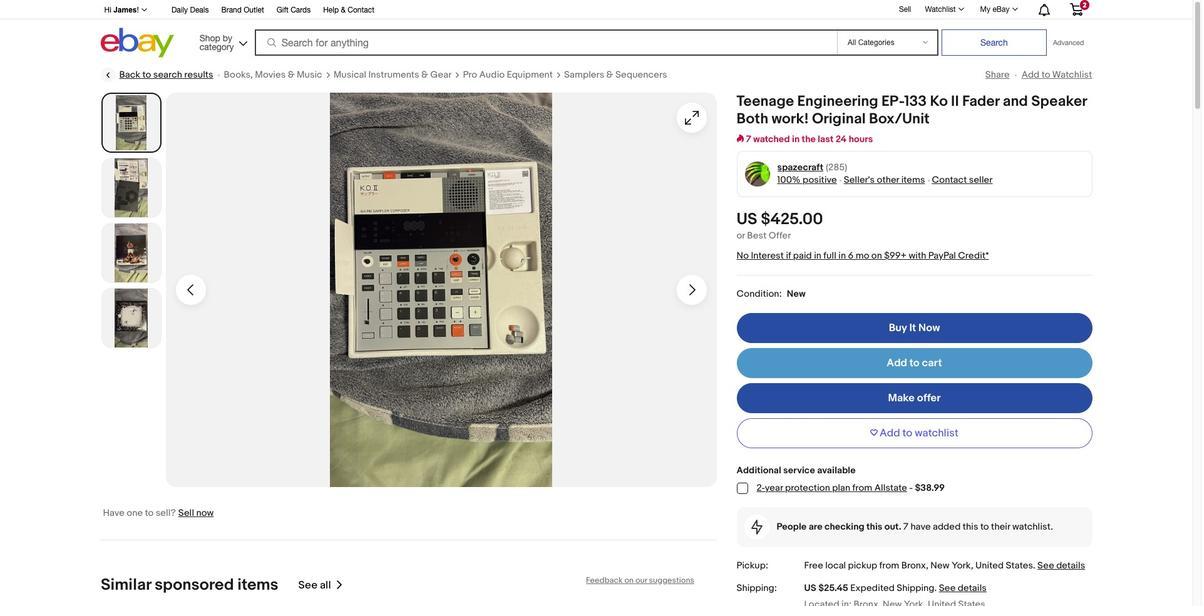Task type: vqa. For each thing, say whether or not it's contained in the screenshot.
the left See details link
yes



Task type: describe. For each thing, give the bounding box(es) containing it.
interest
[[751, 250, 784, 262]]

bronx,
[[902, 560, 929, 572]]

cards
[[291, 6, 311, 14]]

musical instruments & gear link
[[334, 69, 452, 81]]

best
[[748, 230, 767, 242]]

with
[[909, 250, 927, 262]]

Search for anything text field
[[257, 31, 835, 54]]

gift cards
[[277, 6, 311, 14]]

added
[[933, 521, 961, 533]]

are
[[809, 521, 823, 533]]

items for seller's other items
[[902, 174, 926, 186]]

sell?
[[156, 507, 176, 519]]

& inside account 'navigation'
[[341, 6, 346, 14]]

1 vertical spatial 7
[[904, 521, 909, 533]]

full
[[824, 250, 837, 262]]

2-
[[757, 482, 765, 494]]

picture 2 of 4 image
[[102, 158, 161, 217]]

advanced link
[[1047, 30, 1091, 55]]

add to watchlist
[[1022, 69, 1093, 81]]

united
[[976, 560, 1004, 572]]

0 horizontal spatial details
[[958, 583, 987, 594]]

ii
[[952, 93, 959, 110]]

have
[[911, 521, 931, 533]]

to for search
[[143, 69, 151, 81]]

fader
[[963, 93, 1000, 110]]

with details__icon image
[[751, 520, 763, 535]]

condition:
[[737, 288, 782, 300]]

shop by category banner
[[97, 0, 1093, 61]]

back to search results link
[[101, 68, 213, 83]]

states
[[1006, 560, 1034, 572]]

1 horizontal spatial watchlist
[[1053, 69, 1093, 81]]

by
[[223, 33, 232, 43]]

other
[[877, 174, 900, 186]]

brand outlet link
[[221, 4, 264, 18]]

york,
[[952, 560, 974, 572]]

contact inside account 'navigation'
[[348, 6, 375, 14]]

add to cart link
[[737, 348, 1093, 378]]

make
[[889, 392, 915, 405]]

shipping:
[[737, 583, 777, 594]]

now
[[919, 322, 940, 334]]

seller's
[[844, 174, 875, 186]]

seller's other items
[[844, 174, 926, 186]]

to for watchlist
[[1042, 69, 1051, 81]]

search
[[153, 69, 182, 81]]

buy it now link
[[737, 313, 1093, 343]]

james
[[113, 6, 137, 14]]

1 vertical spatial from
[[880, 560, 900, 572]]

add to watchlist link
[[1022, 69, 1093, 81]]

add to watchlist button
[[737, 418, 1093, 448]]

out.
[[885, 521, 902, 533]]

similar
[[101, 576, 151, 595]]

free local pickup from bronx, new york, united states . see details
[[805, 560, 1086, 572]]

back to search results
[[119, 69, 213, 81]]

both
[[737, 110, 769, 128]]

see all
[[298, 579, 331, 592]]

picture 3 of 4 image
[[102, 224, 161, 283]]

it
[[910, 322, 917, 334]]

suggestions
[[649, 576, 694, 586]]

picture 1 of 4 image
[[102, 94, 160, 152]]

books, movies & music
[[224, 69, 322, 81]]

buy it now
[[889, 322, 940, 334]]

1 horizontal spatial details
[[1057, 560, 1086, 572]]

my ebay
[[981, 5, 1010, 14]]

(285)
[[826, 162, 848, 174]]

2-year protection plan from allstate - $38.99
[[757, 482, 945, 494]]

!
[[137, 6, 139, 14]]

1 horizontal spatial new
[[931, 560, 950, 572]]

0 horizontal spatial new
[[787, 288, 806, 300]]

music
[[297, 69, 322, 81]]

last
[[818, 133, 834, 145]]

daily deals link
[[172, 4, 209, 18]]

ko
[[931, 93, 948, 110]]

shop by category button
[[194, 28, 250, 55]]

picture 4 of 4 image
[[102, 289, 161, 348]]

no interest if paid in full in 6 mo on $99+ with paypal credit*
[[737, 250, 989, 262]]

gift
[[277, 6, 289, 14]]

100% positive link
[[778, 174, 837, 186]]

ep-
[[882, 93, 905, 110]]

us for $425.00
[[737, 210, 758, 229]]

make offer link
[[737, 383, 1093, 413]]

See all text field
[[298, 579, 331, 592]]

0 horizontal spatial on
[[625, 576, 634, 586]]

& right samplers
[[607, 69, 614, 81]]

protection
[[786, 482, 831, 494]]

gear
[[431, 69, 452, 81]]

daily deals
[[172, 6, 209, 14]]

make offer
[[889, 392, 941, 405]]

& left gear
[[422, 69, 428, 81]]

to left their
[[981, 521, 990, 533]]

equipment
[[507, 69, 553, 81]]

0 horizontal spatial in
[[792, 133, 800, 145]]

100%
[[778, 174, 801, 186]]

buy
[[889, 322, 907, 334]]

0 vertical spatial 7
[[746, 133, 752, 145]]

instruments
[[369, 69, 420, 81]]

0 horizontal spatial sell
[[178, 507, 194, 519]]

box/unit
[[869, 110, 930, 128]]

0 horizontal spatial see
[[298, 579, 317, 592]]

samplers
[[564, 69, 605, 81]]

cart
[[922, 357, 943, 370]]

paid
[[794, 250, 812, 262]]

plan
[[833, 482, 851, 494]]

brand
[[221, 6, 242, 14]]

to right one
[[145, 507, 154, 519]]

books,
[[224, 69, 253, 81]]

speaker
[[1032, 93, 1087, 110]]



Task type: locate. For each thing, give the bounding box(es) containing it.
add inside button
[[880, 427, 901, 440]]

sponsored
[[154, 576, 234, 595]]

0 horizontal spatial 7
[[746, 133, 752, 145]]

have one to sell? sell now
[[103, 507, 214, 519]]

watchlist up speaker
[[1053, 69, 1093, 81]]

to left cart
[[910, 357, 920, 370]]

see details link
[[1038, 560, 1086, 572], [939, 583, 987, 594]]

add to watchlist
[[880, 427, 959, 440]]

1 vertical spatial watchlist
[[1053, 69, 1093, 81]]

musical
[[334, 69, 367, 81]]

24
[[836, 133, 847, 145]]

work!
[[772, 110, 809, 128]]

sell left now
[[178, 507, 194, 519]]

see details link right states
[[1038, 560, 1086, 572]]

items right other
[[902, 174, 926, 186]]

0 horizontal spatial items
[[237, 576, 278, 595]]

shipping
[[897, 583, 935, 594]]

advanced
[[1054, 39, 1085, 46]]

add for add to watchlist
[[880, 427, 901, 440]]

0 horizontal spatial .
[[935, 583, 937, 594]]

in left '6'
[[839, 250, 846, 262]]

sell link
[[894, 5, 917, 14]]

1 vertical spatial .
[[935, 583, 937, 594]]

us
[[737, 210, 758, 229], [805, 583, 817, 594]]

to inside button
[[903, 427, 913, 440]]

0 vertical spatial see details link
[[1038, 560, 1086, 572]]

0 vertical spatial items
[[902, 174, 926, 186]]

see
[[1038, 560, 1055, 572], [298, 579, 317, 592], [939, 583, 956, 594]]

this
[[867, 521, 883, 533], [963, 521, 979, 533]]

see right states
[[1038, 560, 1055, 572]]

133
[[905, 93, 927, 110]]

1 horizontal spatial sell
[[899, 5, 912, 14]]

this right added on the right bottom of page
[[963, 521, 979, 533]]

2 vertical spatial add
[[880, 427, 901, 440]]

1 horizontal spatial in
[[814, 250, 822, 262]]

spazecraft (285)
[[778, 162, 848, 174]]

2 horizontal spatial in
[[839, 250, 846, 262]]

ebay
[[993, 5, 1010, 14]]

movies
[[255, 69, 286, 81]]

if
[[786, 250, 791, 262]]

share button
[[986, 69, 1010, 81]]

add for add to cart
[[887, 357, 908, 370]]

0 horizontal spatial watchlist
[[926, 5, 956, 14]]

add for add to watchlist
[[1022, 69, 1040, 81]]

from
[[853, 482, 873, 494], [880, 560, 900, 572]]

1 vertical spatial on
[[625, 576, 634, 586]]

musical instruments & gear
[[334, 69, 452, 81]]

1 vertical spatial us
[[805, 583, 817, 594]]

1 horizontal spatial see details link
[[1038, 560, 1086, 572]]

additional service available
[[737, 465, 856, 477]]

1 horizontal spatial us
[[805, 583, 817, 594]]

add down "make"
[[880, 427, 901, 440]]

2 link
[[1063, 0, 1091, 18]]

1 vertical spatial details
[[958, 583, 987, 594]]

or
[[737, 230, 745, 242]]

year
[[765, 482, 783, 494]]

0 vertical spatial contact
[[348, 6, 375, 14]]

1 vertical spatial new
[[931, 560, 950, 572]]

teenage
[[737, 93, 794, 110]]

new right condition:
[[787, 288, 806, 300]]

back
[[119, 69, 140, 81]]

0 horizontal spatial see details link
[[939, 583, 987, 594]]

shop by category
[[200, 33, 234, 52]]

on
[[872, 250, 883, 262], [625, 576, 634, 586]]

free
[[805, 560, 824, 572]]

1 horizontal spatial from
[[880, 560, 900, 572]]

allstate
[[875, 482, 908, 494]]

checking
[[825, 521, 865, 533]]

1 vertical spatial add
[[887, 357, 908, 370]]

1 vertical spatial see details link
[[939, 583, 987, 594]]

1 this from the left
[[867, 521, 883, 533]]

. down free local pickup from bronx, new york, united states . see details
[[935, 583, 937, 594]]

teenage engineering ep-133 ko ii fader and speaker both work! original box/unit
[[737, 93, 1087, 128]]

credit*
[[959, 250, 989, 262]]

watched
[[754, 133, 790, 145]]

to for cart
[[910, 357, 920, 370]]

from right plan
[[853, 482, 873, 494]]

0 horizontal spatial from
[[853, 482, 873, 494]]

to left 'watchlist'
[[903, 427, 913, 440]]

feedback on our suggestions link
[[586, 576, 694, 586]]

contact right help
[[348, 6, 375, 14]]

none submit inside the shop by category banner
[[942, 29, 1047, 56]]

0 vertical spatial on
[[872, 250, 883, 262]]

see down free local pickup from bronx, new york, united states . see details
[[939, 583, 956, 594]]

1 horizontal spatial .
[[1034, 560, 1036, 572]]

items for similar sponsored items
[[237, 576, 278, 595]]

results
[[184, 69, 213, 81]]

details down york,
[[958, 583, 987, 594]]

spazecraft image
[[745, 161, 770, 187]]

original
[[812, 110, 866, 128]]

their
[[992, 521, 1011, 533]]

new left york,
[[931, 560, 950, 572]]

2 horizontal spatial see
[[1038, 560, 1055, 572]]

watchlist
[[915, 427, 959, 440]]

us inside us $425.00 or best offer
[[737, 210, 758, 229]]

6
[[848, 250, 854, 262]]

7 right out.
[[904, 521, 909, 533]]

0 vertical spatial details
[[1057, 560, 1086, 572]]

in left the
[[792, 133, 800, 145]]

to right back
[[143, 69, 151, 81]]

contact seller link
[[932, 174, 993, 186]]

1 vertical spatial items
[[237, 576, 278, 595]]

0 vertical spatial from
[[853, 482, 873, 494]]

seller's other items link
[[844, 174, 926, 186]]

1 horizontal spatial this
[[963, 521, 979, 533]]

&
[[341, 6, 346, 14], [288, 69, 295, 81], [422, 69, 428, 81], [607, 69, 614, 81]]

1 horizontal spatial items
[[902, 174, 926, 186]]

watchlist
[[926, 5, 956, 14], [1053, 69, 1093, 81]]

books, movies & music link
[[224, 69, 322, 81]]

new
[[787, 288, 806, 300], [931, 560, 950, 572]]

watchlist.
[[1013, 521, 1054, 533]]

add left cart
[[887, 357, 908, 370]]

2 this from the left
[[963, 521, 979, 533]]

items left see all on the bottom of page
[[237, 576, 278, 595]]

0 vertical spatial us
[[737, 210, 758, 229]]

details right states
[[1057, 560, 1086, 572]]

positive
[[803, 174, 837, 186]]

see left all
[[298, 579, 317, 592]]

1 horizontal spatial 7
[[904, 521, 909, 533]]

help & contact
[[323, 6, 375, 14]]

account navigation
[[97, 0, 1093, 19]]

contact
[[348, 6, 375, 14], [932, 174, 967, 186]]

add up and
[[1022, 69, 1040, 81]]

expedited shipping . see details
[[851, 583, 987, 594]]

1 vertical spatial sell
[[178, 507, 194, 519]]

1 horizontal spatial contact
[[932, 174, 967, 186]]

category
[[200, 42, 234, 52]]

0 horizontal spatial contact
[[348, 6, 375, 14]]

watchlist inside account 'navigation'
[[926, 5, 956, 14]]

watchlist right sell link
[[926, 5, 956, 14]]

pro audio equipment
[[463, 69, 553, 81]]

no interest if paid in full in 6 mo on $99+ with paypal credit* link
[[737, 250, 989, 262]]

similar sponsored items
[[101, 576, 278, 595]]

feedback on our suggestions
[[586, 576, 694, 586]]

pro audio equipment link
[[463, 69, 553, 81]]

contact seller
[[932, 174, 993, 186]]

0 vertical spatial .
[[1034, 560, 1036, 572]]

pickup:
[[737, 560, 769, 572]]

7 down "both"
[[746, 133, 752, 145]]

on left 'our'
[[625, 576, 634, 586]]

1 vertical spatial contact
[[932, 174, 967, 186]]

to up speaker
[[1042, 69, 1051, 81]]

offer
[[769, 230, 791, 242]]

daily
[[172, 6, 188, 14]]

0 vertical spatial watchlist
[[926, 5, 956, 14]]

sell inside account 'navigation'
[[899, 5, 912, 14]]

0 vertical spatial new
[[787, 288, 806, 300]]

0 horizontal spatial us
[[737, 210, 758, 229]]

this left out.
[[867, 521, 883, 533]]

expedited
[[851, 583, 895, 594]]

None submit
[[942, 29, 1047, 56]]

audio
[[480, 69, 505, 81]]

teenage engineering ep-133 ko ii fader and speaker both work! original box/unit - picture 1 of 4 image
[[166, 93, 717, 487]]

help
[[323, 6, 339, 14]]

1 horizontal spatial see
[[939, 583, 956, 594]]

7
[[746, 133, 752, 145], [904, 521, 909, 533]]

shop
[[200, 33, 220, 43]]

help & contact link
[[323, 4, 375, 18]]

0 vertical spatial add
[[1022, 69, 1040, 81]]

and
[[1003, 93, 1029, 110]]

add to cart
[[887, 357, 943, 370]]

samplers & sequencers link
[[564, 69, 668, 81]]

us down free
[[805, 583, 817, 594]]

details
[[1057, 560, 1086, 572], [958, 583, 987, 594]]

0 horizontal spatial this
[[867, 521, 883, 533]]

us up or
[[737, 210, 758, 229]]

sell left watchlist link
[[899, 5, 912, 14]]

from left bronx,
[[880, 560, 900, 572]]

7 watched in the last 24 hours
[[746, 133, 873, 145]]

. down watchlist.
[[1034, 560, 1036, 572]]

see details link down york,
[[939, 583, 987, 594]]

contact left seller
[[932, 174, 967, 186]]

& left the music
[[288, 69, 295, 81]]

to
[[143, 69, 151, 81], [1042, 69, 1051, 81], [910, 357, 920, 370], [903, 427, 913, 440], [145, 507, 154, 519], [981, 521, 990, 533]]

share
[[986, 69, 1010, 81]]

sell now link
[[178, 507, 214, 519]]

in left full
[[814, 250, 822, 262]]

$425.00
[[761, 210, 823, 229]]

on right the mo
[[872, 250, 883, 262]]

1 horizontal spatial on
[[872, 250, 883, 262]]

0 vertical spatial sell
[[899, 5, 912, 14]]

to for watchlist
[[903, 427, 913, 440]]

us for $25.45
[[805, 583, 817, 594]]

have
[[103, 507, 125, 519]]

& right help
[[341, 6, 346, 14]]



